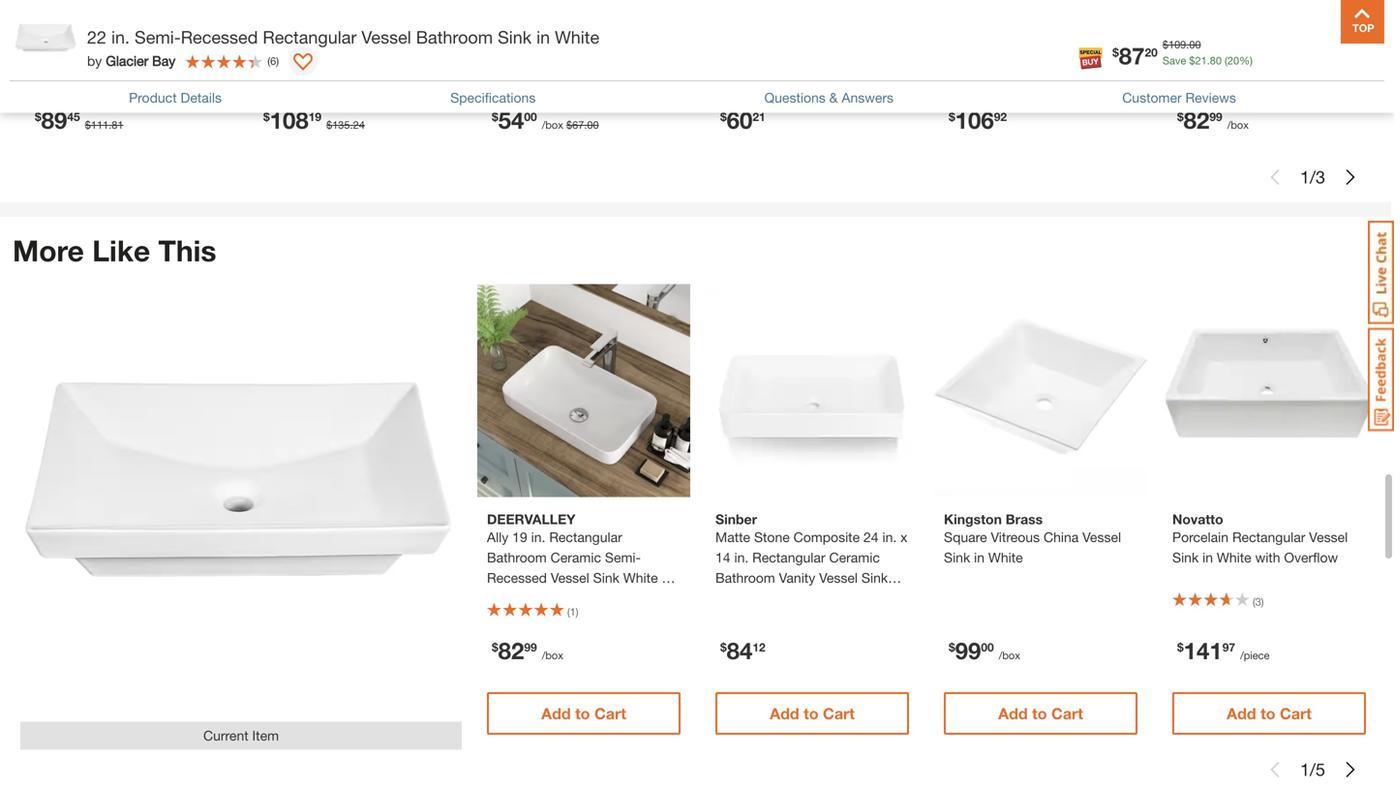 Task type: describe. For each thing, give the bounding box(es) containing it.
sink inside 'sinber matte stone composite 24 in. x 14 in. rectangular ceramic bathroom vanity vessel sink scratch resistant in white'
[[862, 570, 888, 586]]

21 inside $ 109 . 00 save $ 21 . 80 ( 20 %)
[[1196, 54, 1208, 67]]

vessel inside 'sinber matte stone composite 24 in. x 14 in. rectangular ceramic bathroom vanity vessel sink scratch resistant in white'
[[820, 570, 858, 586]]

cart for porcelain rectangular vessel sink in white with overflow
[[1281, 705, 1312, 723]]

add to cart button for in.
[[716, 693, 910, 735]]

bay
[[152, 53, 176, 69]]

kingston
[[944, 511, 1002, 527]]

product details
[[129, 89, 222, 105]]

customer reviews
[[1123, 89, 1237, 105]]

vanity
[[779, 570, 816, 586]]

. inside $ 54 00 /box $ 67 . 00
[[584, 119, 587, 131]]

live chat image
[[1369, 221, 1395, 325]]

2 horizontal spatial 99
[[1210, 110, 1223, 123]]

54
[[499, 106, 524, 134]]

( 2 )
[[339, 75, 350, 88]]

with
[[1256, 550, 1281, 566]]

23.6 in. x 15 in. ceramic rectangular vessel bathroom sink in white link
[[259, 0, 452, 58]]

0 horizontal spatial semi-
[[135, 27, 181, 47]]

ally 19 in. rectangular bathroom ceramic semi-recessed vessel sink white art basin image
[[478, 284, 691, 497]]

scratch
[[716, 590, 763, 606]]

111
[[91, 119, 109, 131]]

customer
[[1123, 89, 1182, 105]]

&
[[830, 89, 838, 105]]

overflow
[[1285, 550, 1339, 566]]

item
[[252, 728, 279, 744]]

resistant
[[767, 590, 823, 606]]

22
[[87, 27, 107, 47]]

rectangular up the display image
[[263, 27, 357, 47]]

by glacier bay
[[87, 53, 176, 69]]

00 inside $ 109 . 00 save $ 21 . 80 ( 20 %)
[[1190, 38, 1202, 51]]

display image
[[294, 53, 313, 73]]

24 inside $ 108 19 $ 135 . 24
[[353, 119, 365, 131]]

89
[[41, 106, 67, 134]]

67
[[573, 119, 584, 131]]

ceramic inside the deervalley ally rectangular bathroom ceramic vessel sink art basin in white
[[551, 19, 602, 35]]

1 / 3
[[1301, 167, 1326, 187]]

bathroom inside 'sinber matte stone composite 24 in. x 14 in. rectangular ceramic bathroom vanity vessel sink scratch resistant in white'
[[716, 570, 776, 586]]

5
[[1316, 759, 1326, 780]]

vessel inside kingston brass square vitreous china vessel sink in white
[[1083, 529, 1122, 545]]

deervalley ally rectangular bathroom ceramic vessel sink art basin in white
[[487, 0, 674, 55]]

this is the first slide image for 1 / 3
[[1268, 169, 1283, 185]]

sink inside deervalley ally 19 in. rectangular bathroom ceramic semi- recessed vessel sink white art basin
[[593, 570, 620, 586]]

ceramic inside 21.6 in. ceramic rectangular vessel bathroom sink in white
[[78, 0, 129, 14]]

sinber
[[716, 511, 758, 527]]

92
[[995, 110, 1008, 123]]

14
[[716, 550, 731, 566]]

novatto
[[1173, 511, 1224, 527]]

( 3 )
[[1253, 596, 1265, 608]]

84
[[727, 637, 753, 664]]

vitreous
[[991, 529, 1040, 545]]

to for recessed
[[575, 705, 590, 723]]

10
[[570, 75, 582, 88]]

questions & answers
[[765, 89, 894, 105]]

add to cart for recessed
[[542, 705, 627, 723]]

109
[[1169, 38, 1187, 51]]

$ 141 97 /piece
[[1178, 637, 1270, 664]]

rectangular inside 23.6 in. x 15 in. ceramic rectangular vessel bathroom sink in white
[[259, 19, 332, 35]]

0 vertical spatial recessed
[[181, 27, 258, 47]]

( 4 )
[[110, 65, 122, 77]]

more like this
[[13, 233, 217, 268]]

( 6 )
[[268, 54, 279, 67]]

semi- inside deervalley ally 19 in. rectangular bathroom ceramic semi- recessed vessel sink white art basin
[[605, 550, 641, 566]]

x inside 'sinber matte stone composite 24 in. x 14 in. rectangular ceramic bathroom vanity vessel sink scratch resistant in white'
[[901, 529, 908, 545]]

22 in. semi-recessed rectangular vessel bathroom sink in white
[[87, 27, 600, 47]]

1 horizontal spatial ( 1 )
[[1253, 75, 1265, 88]]

$ 60 21
[[721, 106, 766, 134]]

deervalley
[[487, 511, 576, 527]]

0 vertical spatial 82
[[1184, 106, 1210, 134]]

$ 109 . 00 save $ 21 . 80 ( 20 %)
[[1163, 38, 1253, 67]]

product
[[129, 89, 177, 105]]

more
[[13, 233, 84, 268]]

/piece
[[1241, 649, 1270, 662]]

square
[[944, 529, 988, 545]]

sink inside 21.6 in. ceramic rectangular vessel bathroom sink in white
[[136, 19, 162, 35]]

like
[[92, 233, 150, 268]]

add for in.
[[770, 705, 800, 723]]

this
[[158, 233, 217, 268]]

21.6 in. ceramic rectangular vessel bathroom sink in white link
[[30, 0, 224, 37]]

composite
[[794, 529, 860, 545]]

cart for ally 19 in. rectangular bathroom ceramic semi- recessed vessel sink white art basin
[[595, 705, 627, 723]]

$ inside '$ 84 12'
[[721, 641, 727, 654]]

21.6 in. ceramic rectangular vessel bathroom sink in white
[[30, 0, 215, 35]]

sink inside novatto porcelain rectangular vessel sink in white with overflow
[[1173, 550, 1199, 566]]

add to cart for overflow
[[1227, 705, 1312, 723]]

vessel inside 21.6 in. ceramic rectangular vessel bathroom sink in white
[[30, 19, 69, 35]]

4
[[113, 65, 119, 77]]

white inside 21.6 in. ceramic rectangular vessel bathroom sink in white
[[181, 19, 215, 35]]

( 10 )
[[568, 75, 585, 88]]

sinber matte stone composite 24 in. x 14 in. rectangular ceramic bathroom vanity vessel sink scratch resistant in white
[[716, 511, 908, 606]]

kingston brass square vitreous china vessel sink in white
[[944, 511, 1122, 566]]

0 horizontal spatial 99
[[524, 641, 537, 654]]

15
[[318, 0, 333, 14]]

vessel inside the deervalley ally rectangular bathroom ceramic vessel sink art basin in white
[[605, 19, 644, 35]]

0 horizontal spatial 3
[[1256, 596, 1262, 608]]

ceramic inside 23.6 in. x 15 in. ceramic rectangular vessel bathroom sink in white
[[355, 0, 405, 14]]

porcelain
[[1173, 529, 1229, 545]]

in. inside 21.6 in. ceramic rectangular vessel bathroom sink in white
[[60, 0, 75, 14]]

in inside kingston brass square vitreous china vessel sink in white
[[975, 550, 985, 566]]

cart for matte stone composite 24 in. x 14 in. rectangular ceramic bathroom vanity vessel sink scratch resistant in white
[[823, 705, 855, 723]]

0 vertical spatial 3
[[1316, 167, 1326, 187]]

1 / 5
[[1301, 759, 1326, 780]]

bathroom inside deervalley ally 19 in. rectangular bathroom ceramic semi- recessed vessel sink white art basin
[[487, 550, 547, 566]]

current item
[[203, 728, 279, 744]]

x inside 23.6 in. x 15 in. ceramic rectangular vessel bathroom sink in white
[[307, 0, 314, 14]]

rectangular inside novatto porcelain rectangular vessel sink in white with overflow
[[1233, 529, 1306, 545]]

vessel inside novatto porcelain rectangular vessel sink in white with overflow
[[1310, 529, 1349, 545]]

20 inside $ 87 20
[[1145, 45, 1158, 59]]

/ for 3
[[1311, 167, 1316, 187]]

current
[[203, 728, 249, 744]]

ally for deervalley
[[555, 0, 576, 14]]

1 horizontal spatial 99
[[956, 637, 982, 664]]

in inside the deervalley ally rectangular bathroom ceramic vessel sink art basin in white
[[546, 39, 557, 55]]

sink inside kingston brass square vitreous china vessel sink in white
[[944, 550, 971, 566]]

reviews
[[1186, 89, 1237, 105]]

deervalley ally 19 in. rectangular bathroom ceramic semi- recessed vessel sink white art basin
[[487, 511, 680, 606]]

add to cart for white
[[999, 705, 1084, 723]]

brass
[[1006, 511, 1043, 527]]

product image image
[[15, 10, 77, 73]]

china
[[1044, 529, 1079, 545]]

vessel inside 23.6 in. x 15 in. ceramic rectangular vessel bathroom sink in white
[[335, 19, 374, 35]]

$ 54 00 /box $ 67 . 00
[[492, 106, 599, 134]]

novatto porcelain rectangular vessel sink in white with overflow
[[1173, 511, 1349, 566]]

80
[[1211, 54, 1222, 67]]

$ 106 92
[[949, 106, 1008, 134]]

141
[[1184, 637, 1223, 664]]

87
[[1120, 42, 1145, 69]]

in. right 14 at the bottom right
[[735, 550, 749, 566]]

basin inside the deervalley ally rectangular bathroom ceramic vessel sink art basin in white
[[509, 39, 543, 55]]

in. right the "22"
[[111, 27, 130, 47]]

add to cart for in.
[[770, 705, 855, 723]]

60
[[727, 106, 753, 134]]

21.6
[[30, 0, 56, 14]]

23.6
[[259, 0, 285, 14]]



Task type: locate. For each thing, give the bounding box(es) containing it.
/box inside $ 54 00 /box $ 67 . 00
[[542, 119, 564, 131]]

1 horizontal spatial 21
[[1196, 54, 1208, 67]]

19 for 108
[[309, 110, 322, 123]]

1 vertical spatial 21
[[753, 110, 766, 123]]

this is the first slide image left '1 / 3' at top right
[[1268, 169, 1283, 185]]

sink
[[136, 19, 162, 35], [648, 19, 674, 35], [498, 27, 532, 47], [259, 39, 285, 55], [944, 550, 971, 566], [1173, 550, 1199, 566], [593, 570, 620, 586], [862, 570, 888, 586]]

next slide image for 5
[[1344, 762, 1359, 778]]

1 horizontal spatial 3
[[1316, 167, 1326, 187]]

135
[[332, 119, 350, 131]]

1 vertical spatial semi-
[[605, 550, 641, 566]]

main product image image
[[20, 280, 462, 722]]

0 horizontal spatial $ 82 99 /box
[[492, 637, 564, 664]]

$ 82 99 /box
[[1178, 106, 1250, 134], [492, 637, 564, 664]]

next slide image
[[1344, 169, 1359, 185], [1344, 762, 1359, 778]]

24 right composite
[[864, 529, 879, 545]]

81
[[112, 119, 124, 131]]

porcelain rectangular vessel sink in white with overflow image
[[1163, 284, 1377, 497]]

rectangular up vanity
[[753, 550, 826, 566]]

3 cart from the left
[[1052, 705, 1084, 723]]

answers
[[842, 89, 894, 105]]

1 vertical spatial 3
[[1256, 596, 1262, 608]]

white inside 'sinber matte stone composite 24 in. x 14 in. rectangular ceramic bathroom vanity vessel sink scratch resistant in white'
[[841, 590, 876, 606]]

0 horizontal spatial ally
[[487, 529, 509, 545]]

white inside novatto porcelain rectangular vessel sink in white with overflow
[[1218, 550, 1252, 566]]

21 down questions
[[753, 110, 766, 123]]

21 inside $ 60 21
[[753, 110, 766, 123]]

add to cart button
[[487, 693, 681, 735], [716, 693, 910, 735], [944, 693, 1138, 735], [1173, 693, 1367, 735]]

82
[[1184, 106, 1210, 134], [499, 637, 524, 664]]

0 horizontal spatial recessed
[[181, 27, 258, 47]]

3 add to cart button from the left
[[944, 693, 1138, 735]]

1 horizontal spatial recessed
[[487, 570, 547, 586]]

rectangular inside 21.6 in. ceramic rectangular vessel bathroom sink in white
[[133, 0, 206, 14]]

2 add to cart button from the left
[[716, 693, 910, 735]]

matte
[[716, 529, 751, 545]]

(
[[1225, 54, 1228, 67], [268, 54, 270, 67], [110, 65, 113, 77], [339, 75, 342, 88], [568, 75, 570, 88], [1253, 75, 1256, 88], [1253, 596, 1256, 608], [568, 606, 570, 618]]

specifications button
[[451, 88, 536, 108], [451, 88, 536, 108]]

rectangular
[[133, 0, 206, 14], [580, 0, 653, 14], [259, 19, 332, 35], [263, 27, 357, 47], [550, 529, 623, 545], [1233, 529, 1306, 545], [753, 550, 826, 566]]

0 horizontal spatial 19
[[309, 110, 322, 123]]

basin
[[509, 39, 543, 55], [487, 590, 521, 606]]

in. right 21.6
[[60, 0, 75, 14]]

2 to from the left
[[804, 705, 819, 723]]

0 horizontal spatial art
[[487, 39, 505, 55]]

x left square
[[901, 529, 908, 545]]

ceramic up 10 at the left top of page
[[551, 19, 602, 35]]

1 add to cart button from the left
[[487, 693, 681, 735]]

white inside deervalley ally 19 in. rectangular bathroom ceramic semi- recessed vessel sink white art basin
[[624, 570, 658, 586]]

matte stone composite 24 in. x 14 in. rectangular ceramic bathroom vanity vessel sink scratch resistant in white image
[[706, 284, 919, 497]]

. inside $ 89 45 $ 111 . 81
[[109, 119, 112, 131]]

3 to from the left
[[1033, 705, 1048, 723]]

this is the first slide image left 1 / 5
[[1268, 762, 1283, 778]]

1 vertical spatial $ 82 99 /box
[[492, 637, 564, 664]]

108
[[270, 106, 309, 134]]

glacier
[[106, 53, 148, 69]]

add
[[542, 705, 571, 723], [770, 705, 800, 723], [999, 705, 1028, 723], [1227, 705, 1257, 723]]

24
[[353, 119, 365, 131], [864, 529, 879, 545]]

1 vertical spatial basin
[[487, 590, 521, 606]]

19 for ally
[[513, 529, 528, 545]]

$ inside $ 99 00 /box
[[949, 641, 956, 654]]

0 vertical spatial $ 82 99 /box
[[1178, 106, 1250, 134]]

1 / from the top
[[1311, 167, 1316, 187]]

19 down deervalley
[[513, 529, 528, 545]]

$
[[1163, 38, 1169, 51], [1113, 45, 1120, 59], [1190, 54, 1196, 67], [35, 110, 41, 123], [263, 110, 270, 123], [492, 110, 499, 123], [721, 110, 727, 123], [949, 110, 956, 123], [1178, 110, 1184, 123], [85, 119, 91, 131], [327, 119, 332, 131], [567, 119, 573, 131], [492, 641, 499, 654], [721, 641, 727, 654], [949, 641, 956, 654], [1178, 641, 1184, 654]]

customer reviews button
[[1123, 88, 1237, 108], [1123, 88, 1237, 108]]

questions & answers button
[[765, 88, 894, 108], [765, 88, 894, 108]]

1 add to cart from the left
[[542, 705, 627, 723]]

art inside the deervalley ally rectangular bathroom ceramic vessel sink art basin in white
[[487, 39, 505, 55]]

in inside 23.6 in. x 15 in. ceramic rectangular vessel bathroom sink in white
[[289, 39, 299, 55]]

2 cart from the left
[[823, 705, 855, 723]]

1 horizontal spatial $ 82 99 /box
[[1178, 106, 1250, 134]]

basin inside deervalley ally 19 in. rectangular bathroom ceramic semi- recessed vessel sink white art basin
[[487, 590, 521, 606]]

0 vertical spatial next slide image
[[1344, 169, 1359, 185]]

ceramic up the "22"
[[78, 0, 129, 14]]

1 vertical spatial 82
[[499, 637, 524, 664]]

4 add from the left
[[1227, 705, 1257, 723]]

in. inside deervalley ally 19 in. rectangular bathroom ceramic semi- recessed vessel sink white art basin
[[531, 529, 546, 545]]

2 add to cart from the left
[[770, 705, 855, 723]]

1 vertical spatial this is the first slide image
[[1268, 762, 1283, 778]]

rectangular up with at right bottom
[[1233, 529, 1306, 545]]

106
[[956, 106, 995, 134]]

0 vertical spatial semi-
[[135, 27, 181, 47]]

. down ( 10 )
[[584, 119, 587, 131]]

$ inside the $ 106 92
[[949, 110, 956, 123]]

ceramic up "22 in. semi-recessed rectangular vessel bathroom sink in white"
[[355, 0, 405, 14]]

0 vertical spatial this is the first slide image
[[1268, 169, 1283, 185]]

white inside kingston brass square vitreous china vessel sink in white
[[989, 550, 1024, 566]]

/
[[1311, 167, 1316, 187], [1311, 759, 1316, 780]]

x
[[307, 0, 314, 14], [901, 529, 908, 545]]

0 vertical spatial art
[[487, 39, 505, 55]]

rectangular down deervalley
[[550, 529, 623, 545]]

/box
[[542, 119, 564, 131], [1228, 119, 1250, 131], [542, 649, 564, 662], [999, 649, 1021, 662]]

recessed
[[181, 27, 258, 47], [487, 570, 547, 586]]

4 cart from the left
[[1281, 705, 1312, 723]]

rectangular up bay
[[133, 0, 206, 14]]

21
[[1196, 54, 1208, 67], [753, 110, 766, 123]]

1 horizontal spatial x
[[901, 529, 908, 545]]

in inside 'sinber matte stone composite 24 in. x 14 in. rectangular ceramic bathroom vanity vessel sink scratch resistant in white'
[[827, 590, 837, 606]]

2 next slide image from the top
[[1344, 762, 1359, 778]]

0 vertical spatial basin
[[509, 39, 543, 55]]

4 add to cart from the left
[[1227, 705, 1312, 723]]

in. right the 23.6
[[289, 0, 303, 14]]

white
[[181, 19, 215, 35], [555, 27, 600, 47], [303, 39, 338, 55], [561, 39, 595, 55], [989, 550, 1024, 566], [1218, 550, 1252, 566], [624, 570, 658, 586], [841, 590, 876, 606]]

next slide image right 5
[[1344, 762, 1359, 778]]

3 add from the left
[[999, 705, 1028, 723]]

in. down deervalley
[[531, 529, 546, 545]]

next slide image for 3
[[1344, 169, 1359, 185]]

$ 99 00 /box
[[949, 637, 1021, 664]]

1 vertical spatial art
[[662, 570, 680, 586]]

ceramic down deervalley
[[551, 550, 602, 566]]

. up customer reviews
[[1187, 38, 1190, 51]]

0 vertical spatial 21
[[1196, 54, 1208, 67]]

1 vertical spatial /
[[1311, 759, 1316, 780]]

1 vertical spatial next slide image
[[1344, 762, 1359, 778]]

0 horizontal spatial 82
[[499, 637, 524, 664]]

/ for 5
[[1311, 759, 1316, 780]]

$ 84 12
[[721, 637, 766, 664]]

3 add to cart from the left
[[999, 705, 1084, 723]]

rectangular inside deervalley ally 19 in. rectangular bathroom ceramic semi- recessed vessel sink white art basin
[[550, 529, 623, 545]]

21 left 80 at the right of page
[[1196, 54, 1208, 67]]

ally inside deervalley ally 19 in. rectangular bathroom ceramic semi- recessed vessel sink white art basin
[[487, 529, 509, 545]]

24 right 135
[[353, 119, 365, 131]]

to for white
[[1033, 705, 1048, 723]]

2
[[342, 75, 348, 88]]

19
[[309, 110, 322, 123], [513, 529, 528, 545]]

save
[[1163, 54, 1187, 67]]

recessed up details on the top
[[181, 27, 258, 47]]

1 next slide image from the top
[[1344, 169, 1359, 185]]

this is the first slide image
[[1268, 169, 1283, 185], [1268, 762, 1283, 778]]

$ 87 20
[[1113, 42, 1158, 69]]

19 inside deervalley ally 19 in. rectangular bathroom ceramic semi- recessed vessel sink white art basin
[[513, 529, 528, 545]]

( 1 )
[[1253, 75, 1265, 88], [568, 606, 579, 618]]

sink inside 23.6 in. x 15 in. ceramic rectangular vessel bathroom sink in white
[[259, 39, 285, 55]]

ally down deervalley
[[487, 529, 509, 545]]

1 vertical spatial recessed
[[487, 570, 547, 586]]

. inside $ 108 19 $ 135 . 24
[[350, 119, 353, 131]]

to for in.
[[804, 705, 819, 723]]

0 horizontal spatial 24
[[353, 119, 365, 131]]

6
[[270, 54, 276, 67]]

add to cart
[[542, 705, 627, 723], [770, 705, 855, 723], [999, 705, 1084, 723], [1227, 705, 1312, 723]]

2 / from the top
[[1311, 759, 1316, 780]]

1 horizontal spatial art
[[662, 570, 680, 586]]

add for white
[[999, 705, 1028, 723]]

ceramic inside 'sinber matte stone composite 24 in. x 14 in. rectangular ceramic bathroom vanity vessel sink scratch resistant in white'
[[830, 550, 880, 566]]

in inside novatto porcelain rectangular vessel sink in white with overflow
[[1203, 550, 1214, 566]]

19 left 135
[[309, 110, 322, 123]]

art inside deervalley ally 19 in. rectangular bathroom ceramic semi- recessed vessel sink white art basin
[[662, 570, 680, 586]]

in. right composite
[[883, 529, 897, 545]]

4 to from the left
[[1261, 705, 1276, 723]]

20
[[1145, 45, 1158, 59], [1228, 54, 1240, 67]]

specifications
[[451, 89, 536, 105]]

product details button
[[129, 88, 222, 108], [129, 88, 222, 108]]

ceramic
[[78, 0, 129, 14], [355, 0, 405, 14], [551, 19, 602, 35], [551, 550, 602, 566], [830, 550, 880, 566]]

feedback link image
[[1369, 327, 1395, 432]]

1 vertical spatial ( 1 )
[[568, 606, 579, 618]]

97
[[1223, 641, 1236, 654]]

( inside $ 109 . 00 save $ 21 . 80 ( 20 %)
[[1225, 54, 1228, 67]]

99
[[1210, 110, 1223, 123], [956, 637, 982, 664], [524, 641, 537, 654]]

1
[[1256, 75, 1262, 88], [1301, 167, 1311, 187], [570, 606, 576, 618], [1301, 759, 1311, 780]]

. right 108
[[350, 119, 353, 131]]

x left 15
[[307, 0, 314, 14]]

sink inside the deervalley ally rectangular bathroom ceramic vessel sink art basin in white
[[648, 19, 674, 35]]

bathroom
[[72, 19, 132, 35], [378, 19, 438, 35], [487, 19, 547, 35], [416, 27, 493, 47], [487, 550, 547, 566], [716, 570, 776, 586]]

add to cart button for recessed
[[487, 693, 681, 735]]

ally
[[555, 0, 576, 14], [487, 529, 509, 545]]

details
[[181, 89, 222, 105]]

deervalley ally rectangular bathroom ceramic vessel sink art basin in white link
[[487, 0, 681, 58]]

1 this is the first slide image from the top
[[1268, 169, 1283, 185]]

1 vertical spatial 24
[[864, 529, 879, 545]]

cart for square vitreous china vessel sink in white
[[1052, 705, 1084, 723]]

1 vertical spatial x
[[901, 529, 908, 545]]

1 horizontal spatial 82
[[1184, 106, 1210, 134]]

1 cart from the left
[[595, 705, 627, 723]]

0 horizontal spatial ( 1 )
[[568, 606, 579, 618]]

1 horizontal spatial 24
[[864, 529, 879, 545]]

add to cart button for overflow
[[1173, 693, 1367, 735]]

23.6 in. x 15 in. ceramic rectangular vessel bathroom sink in white
[[259, 0, 438, 55]]

this is the first slide image for 1 / 5
[[1268, 762, 1283, 778]]

2 add from the left
[[770, 705, 800, 723]]

top button
[[1342, 0, 1385, 44]]

$ inside $ 60 21
[[721, 110, 727, 123]]

ally right deervalley
[[555, 0, 576, 14]]

%)
[[1240, 54, 1253, 67]]

semi-
[[135, 27, 181, 47], [605, 550, 641, 566]]

rectangular up ( 10 )
[[580, 0, 653, 14]]

to
[[575, 705, 590, 723], [804, 705, 819, 723], [1033, 705, 1048, 723], [1261, 705, 1276, 723]]

ceramic inside deervalley ally 19 in. rectangular bathroom ceramic semi- recessed vessel sink white art basin
[[551, 550, 602, 566]]

1 add from the left
[[542, 705, 571, 723]]

24 inside 'sinber matte stone composite 24 in. x 14 in. rectangular ceramic bathroom vanity vessel sink scratch resistant in white'
[[864, 529, 879, 545]]

1 horizontal spatial 19
[[513, 529, 528, 545]]

white inside 23.6 in. x 15 in. ceramic rectangular vessel bathroom sink in white
[[303, 39, 338, 55]]

vessel inside deervalley ally 19 in. rectangular bathroom ceramic semi- recessed vessel sink white art basin
[[551, 570, 590, 586]]

bathroom inside 23.6 in. x 15 in. ceramic rectangular vessel bathroom sink in white
[[378, 19, 438, 35]]

questions
[[765, 89, 826, 105]]

1 horizontal spatial 20
[[1228, 54, 1240, 67]]

bathroom inside the deervalley ally rectangular bathroom ceramic vessel sink art basin in white
[[487, 19, 547, 35]]

.
[[1187, 38, 1190, 51], [1208, 54, 1211, 67], [109, 119, 112, 131], [350, 119, 353, 131], [584, 119, 587, 131]]

/box inside $ 99 00 /box
[[999, 649, 1021, 662]]

rectangular down the 23.6
[[259, 19, 332, 35]]

recessed inside deervalley ally 19 in. rectangular bathroom ceramic semi- recessed vessel sink white art basin
[[487, 570, 547, 586]]

$ 108 19 $ 135 . 24
[[263, 106, 365, 134]]

1 horizontal spatial ally
[[555, 0, 576, 14]]

0 vertical spatial x
[[307, 0, 314, 14]]

. right 45
[[109, 119, 112, 131]]

0 vertical spatial /
[[1311, 167, 1316, 187]]

20 right 80 at the right of page
[[1228, 54, 1240, 67]]

recessed down deervalley
[[487, 570, 547, 586]]

20 left the save at the right top of page
[[1145, 45, 1158, 59]]

in. right 15
[[337, 0, 351, 14]]

0 vertical spatial ( 1 )
[[1253, 75, 1265, 88]]

0 horizontal spatial 20
[[1145, 45, 1158, 59]]

to for overflow
[[1261, 705, 1276, 723]]

2 this is the first slide image from the top
[[1268, 762, 1283, 778]]

rectangular inside 'sinber matte stone composite 24 in. x 14 in. rectangular ceramic bathroom vanity vessel sink scratch resistant in white'
[[753, 550, 826, 566]]

0 horizontal spatial 21
[[753, 110, 766, 123]]

1 vertical spatial ally
[[487, 529, 509, 545]]

ally inside the deervalley ally rectangular bathroom ceramic vessel sink art basin in white
[[555, 0, 576, 14]]

rectangular inside the deervalley ally rectangular bathroom ceramic vessel sink art basin in white
[[580, 0, 653, 14]]

12
[[753, 641, 766, 654]]

0 vertical spatial 24
[[353, 119, 365, 131]]

. right the save at the right top of page
[[1208, 54, 1211, 67]]

00 inside $ 99 00 /box
[[982, 641, 995, 654]]

0 vertical spatial 19
[[309, 110, 322, 123]]

$ 89 45 $ 111 . 81
[[35, 106, 124, 134]]

ceramic down composite
[[830, 550, 880, 566]]

1 vertical spatial 19
[[513, 529, 528, 545]]

1 horizontal spatial semi-
[[605, 550, 641, 566]]

next slide image right '1 / 3' at top right
[[1344, 169, 1359, 185]]

bathroom inside 21.6 in. ceramic rectangular vessel bathroom sink in white
[[72, 19, 132, 35]]

0 vertical spatial ally
[[555, 0, 576, 14]]

1 to from the left
[[575, 705, 590, 723]]

in inside 21.6 in. ceramic rectangular vessel bathroom sink in white
[[166, 19, 177, 35]]

19 inside $ 108 19 $ 135 . 24
[[309, 110, 322, 123]]

add for overflow
[[1227, 705, 1257, 723]]

$ inside $ 87 20
[[1113, 45, 1120, 59]]

0 horizontal spatial x
[[307, 0, 314, 14]]

white inside the deervalley ally rectangular bathroom ceramic vessel sink art basin in white
[[561, 39, 595, 55]]

45
[[67, 110, 80, 123]]

add to cart button for white
[[944, 693, 1138, 735]]

)
[[276, 54, 279, 67], [119, 65, 122, 77], [348, 75, 350, 88], [582, 75, 585, 88], [1262, 75, 1265, 88], [1262, 596, 1265, 608], [576, 606, 579, 618]]

ally for deervalley
[[487, 529, 509, 545]]

$ inside $ 141 97 /piece
[[1178, 641, 1184, 654]]

square vitreous china vessel sink in white image
[[935, 284, 1148, 497]]

stone
[[755, 529, 790, 545]]

by
[[87, 53, 102, 69]]

add for recessed
[[542, 705, 571, 723]]

4 add to cart button from the left
[[1173, 693, 1367, 735]]

20 inside $ 109 . 00 save $ 21 . 80 ( 20 %)
[[1228, 54, 1240, 67]]

deervalley
[[487, 0, 551, 14]]



Task type: vqa. For each thing, say whether or not it's contained in the screenshot.
Get It Fast
no



